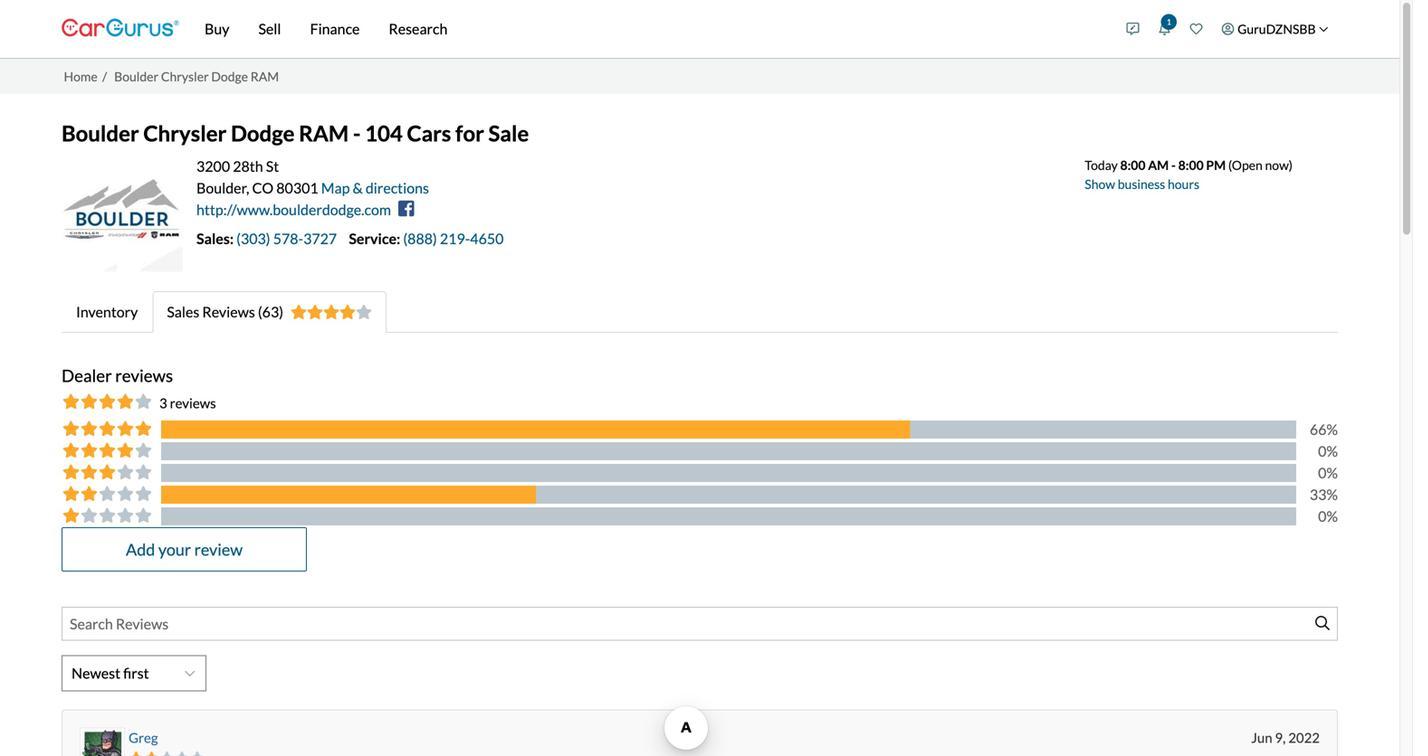 Task type: locate. For each thing, give the bounding box(es) containing it.
dodge
[[211, 69, 248, 84], [231, 120, 295, 146]]

today
[[1085, 157, 1118, 173]]

inventory tab
[[62, 291, 152, 333]]

1 horizontal spatial chevron down image
[[1319, 24, 1328, 34]]

sales:
[[196, 230, 234, 247]]

add
[[126, 540, 155, 560]]

service:
[[349, 230, 400, 247]]

8:00 up business
[[1120, 157, 1146, 173]]

0 vertical spatial chrysler
[[161, 69, 209, 84]]

star image
[[323, 305, 340, 319], [340, 305, 356, 319], [356, 305, 372, 319], [129, 752, 144, 757], [144, 752, 159, 757], [159, 752, 174, 757], [190, 752, 205, 757]]

0 vertical spatial chevron down image
[[1319, 24, 1328, 34]]

219-
[[440, 230, 470, 247]]

chevron down image
[[1319, 24, 1328, 34], [185, 668, 195, 679]]

104
[[365, 120, 403, 146]]

jun 9, 2022
[[1251, 730, 1320, 746]]

3
[[159, 395, 167, 411]]

- right am
[[1171, 157, 1176, 173]]

1 vertical spatial dodge
[[231, 120, 295, 146]]

(303) 578-3727 link
[[236, 230, 349, 247]]

cars
[[407, 120, 451, 146]]

1 horizontal spatial ram
[[299, 120, 349, 146]]

1 0% from the top
[[1318, 443, 1338, 460]]

-
[[353, 120, 361, 146], [1171, 157, 1176, 173]]

add your review link
[[62, 528, 307, 572]]

ram down the sell dropdown button
[[250, 69, 279, 84]]

tab list
[[62, 291, 1338, 333]]

dealer
[[62, 366, 112, 386]]

reviews
[[115, 366, 173, 386], [170, 395, 216, 411]]

boulder right the /
[[114, 69, 159, 84]]

0% up 33%
[[1318, 464, 1338, 482]]

0%
[[1318, 443, 1338, 460], [1318, 464, 1338, 482], [1318, 508, 1338, 525]]

(open
[[1228, 157, 1263, 173]]

1 horizontal spatial -
[[1171, 157, 1176, 173]]

0 vertical spatial reviews
[[115, 366, 173, 386]]

0 horizontal spatial ram
[[250, 69, 279, 84]]

1 vertical spatial boulder
[[62, 120, 139, 146]]

8:00 up hours
[[1178, 157, 1204, 173]]

boulder
[[114, 69, 159, 84], [62, 120, 139, 146]]

research
[[389, 20, 448, 38]]

gurudznsbb menu item
[[1212, 4, 1338, 54]]

1 vertical spatial chevron down image
[[185, 668, 195, 679]]

4650
[[470, 230, 504, 247]]

1 vertical spatial chrysler
[[143, 120, 227, 146]]

0 vertical spatial 0%
[[1318, 443, 1338, 460]]

reviews right 3
[[170, 395, 216, 411]]

pm
[[1206, 157, 1226, 173]]

map & directions link
[[321, 179, 429, 197]]

http://www.boulderdodge.com
[[196, 201, 391, 219]]

ram
[[250, 69, 279, 84], [299, 120, 349, 146]]

(888)
[[403, 230, 437, 247]]

9,
[[1275, 730, 1286, 746]]

2 vertical spatial 0%
[[1318, 508, 1338, 525]]

inventory
[[76, 303, 138, 321]]

star image
[[291, 305, 307, 319], [307, 305, 323, 319], [174, 752, 190, 757]]

add your review
[[126, 540, 243, 560]]

your
[[158, 540, 191, 560]]

1 vertical spatial 0%
[[1318, 464, 1338, 482]]

3 0% from the top
[[1318, 508, 1338, 525]]

- inside today 8:00 am - 8:00 pm (open now) show business hours
[[1171, 157, 1176, 173]]

add a car review image
[[1127, 23, 1139, 35]]

gurudznsbb
[[1238, 21, 1316, 37]]

0 horizontal spatial 8:00
[[1120, 157, 1146, 173]]

reviews up 3
[[115, 366, 173, 386]]

home
[[64, 69, 98, 84]]

33%
[[1310, 486, 1338, 504]]

1 8:00 from the left
[[1120, 157, 1146, 173]]

(63)
[[258, 303, 283, 321]]

cargurus logo homepage link image
[[62, 3, 179, 55]]

sell button
[[244, 0, 296, 58]]

finance button
[[296, 0, 374, 58]]

tab list containing inventory
[[62, 291, 1338, 333]]

1 vertical spatial reviews
[[170, 395, 216, 411]]

1 vertical spatial -
[[1171, 157, 1176, 173]]

1 button
[[1149, 7, 1181, 51]]

8:00
[[1120, 157, 1146, 173], [1178, 157, 1204, 173]]

home / boulder chrysler dodge ram
[[64, 69, 279, 84]]

show
[[1085, 176, 1115, 192]]

dodge down buy popup button in the top of the page
[[211, 69, 248, 84]]

(303)
[[236, 230, 270, 247]]

cargurus logo homepage link link
[[62, 3, 179, 55]]

chevron down image inside gurudznsbb popup button
[[1319, 24, 1328, 34]]

dodge up st
[[231, 120, 295, 146]]

3200 28th st boulder, co 80301 map & directions
[[196, 157, 429, 197]]

directions
[[366, 179, 429, 197]]

2022
[[1288, 730, 1320, 746]]

boulder down the /
[[62, 120, 139, 146]]

ram up 3200 28th st boulder, co 80301 map & directions
[[299, 120, 349, 146]]

sales
[[167, 303, 199, 321]]

0 horizontal spatial -
[[353, 120, 361, 146]]

user icon image
[[1222, 23, 1234, 35]]

chrysler
[[161, 69, 209, 84], [143, 120, 227, 146]]

menu bar
[[179, 0, 1117, 58]]

sell
[[258, 20, 281, 38]]

1 horizontal spatial 8:00
[[1178, 157, 1204, 173]]

0% down 66%
[[1318, 443, 1338, 460]]

chrysler up 3200
[[143, 120, 227, 146]]

buy button
[[190, 0, 244, 58]]

578-
[[273, 230, 303, 247]]

- left 104
[[353, 120, 361, 146]]

map
[[321, 179, 350, 197]]

menu bar containing buy
[[179, 0, 1117, 58]]

show business hours button
[[1085, 176, 1200, 192]]

chrysler down buy popup button in the top of the page
[[161, 69, 209, 84]]

reviews for 3 reviews
[[170, 395, 216, 411]]

1 vertical spatial ram
[[299, 120, 349, 146]]

66%
[[1310, 421, 1338, 439]]

boulder chrysler dodge ram logo image
[[62, 156, 183, 277]]

0% down 33%
[[1318, 508, 1338, 525]]

hours
[[1168, 176, 1200, 192]]

0 vertical spatial boulder
[[114, 69, 159, 84]]

0 vertical spatial -
[[353, 120, 361, 146]]

0 vertical spatial ram
[[250, 69, 279, 84]]



Task type: vqa. For each thing, say whether or not it's contained in the screenshot.
Model:
no



Task type: describe. For each thing, give the bounding box(es) containing it.
reviews for dealer reviews
[[115, 366, 173, 386]]

boulder,
[[196, 179, 249, 197]]

80301
[[276, 179, 318, 197]]

gurudznsbb menu
[[1117, 4, 1338, 54]]

greg link
[[129, 730, 158, 746]]

(888) 219-4650 link
[[403, 230, 504, 247]]

search image
[[1315, 616, 1330, 631]]

facebook - boulder chrysler dodge ram image
[[398, 200, 414, 218]]

/
[[102, 69, 107, 84]]

3 reviews
[[159, 395, 216, 411]]

business
[[1118, 176, 1165, 192]]

today 8:00 am - 8:00 pm (open now) show business hours
[[1085, 157, 1293, 192]]

st
[[266, 157, 279, 175]]

buy
[[205, 20, 229, 38]]

saved cars image
[[1190, 23, 1203, 35]]

3200
[[196, 157, 230, 175]]

greg
[[129, 730, 158, 746]]

gurudznsbb button
[[1212, 4, 1338, 54]]

home link
[[64, 69, 98, 84]]

2 0% from the top
[[1318, 464, 1338, 482]]

&
[[353, 179, 363, 197]]

research button
[[374, 0, 462, 58]]

2 8:00 from the left
[[1178, 157, 1204, 173]]

Search Reviews field
[[62, 607, 1338, 641]]

jun
[[1251, 730, 1272, 746]]

am
[[1148, 157, 1169, 173]]

1
[[1167, 17, 1171, 27]]

reviews
[[202, 303, 255, 321]]

service: (888) 219-4650
[[349, 230, 504, 247]]

now)
[[1265, 157, 1293, 173]]

0 vertical spatial dodge
[[211, 69, 248, 84]]

greg image
[[82, 731, 122, 757]]

finance
[[310, 20, 360, 38]]

for
[[455, 120, 484, 146]]

boulder chrysler dodge ram - 104 cars for sale
[[62, 120, 529, 146]]

0 horizontal spatial chevron down image
[[185, 668, 195, 679]]

http://www.boulderdodge.com link
[[196, 201, 391, 219]]

28th
[[233, 157, 263, 175]]

sales: (303) 578-3727
[[196, 230, 337, 247]]

3727
[[303, 230, 337, 247]]

co
[[252, 179, 274, 197]]

sales reviews (63)
[[167, 303, 283, 321]]

sale
[[488, 120, 529, 146]]

dealer reviews
[[62, 366, 173, 386]]

review
[[194, 540, 243, 560]]



